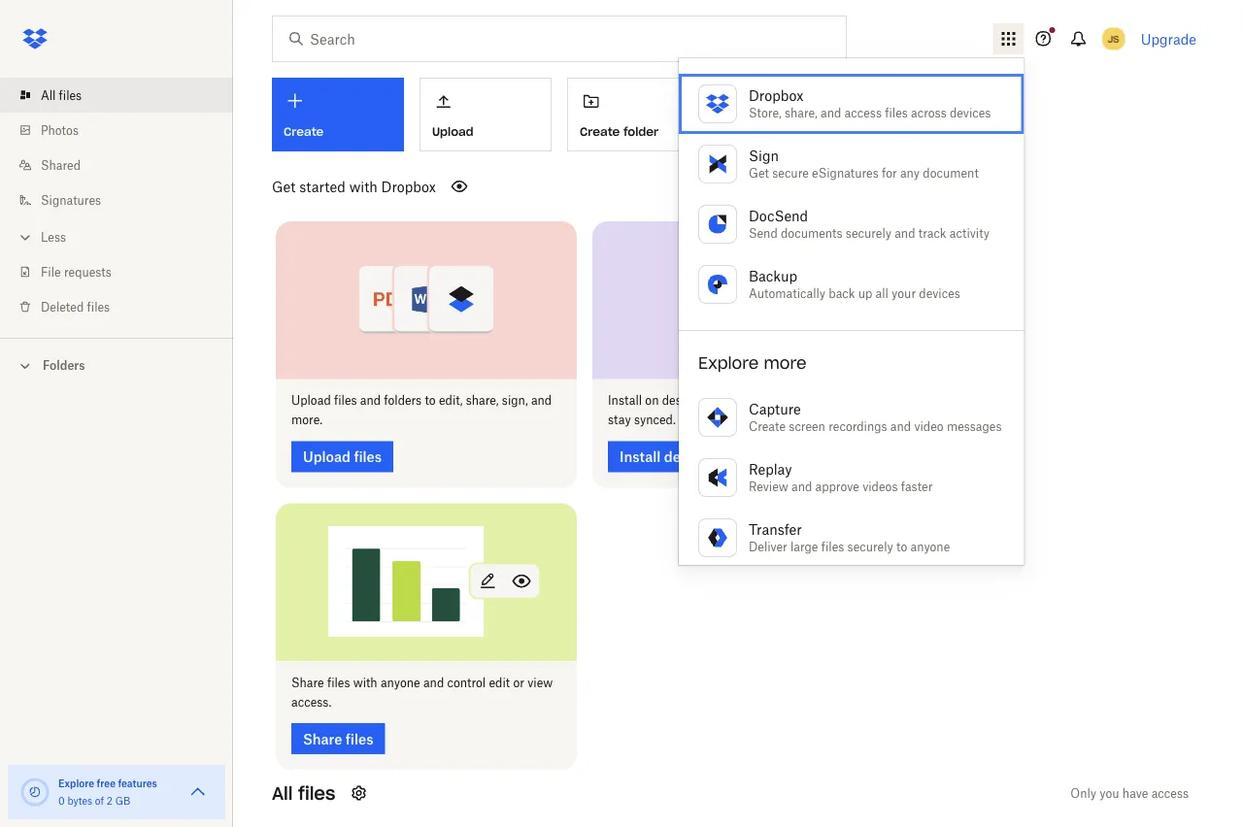 Task type: locate. For each thing, give the bounding box(es) containing it.
on right work
[[754, 393, 767, 408]]

1 vertical spatial access
[[1151, 786, 1189, 801]]

0 horizontal spatial explore
[[58, 777, 94, 790]]

1 vertical spatial explore
[[58, 777, 94, 790]]

install on desktop to work on files offline and stay synced.
[[608, 393, 855, 427]]

approve
[[815, 479, 859, 494]]

transfer deliver large files securely to anyone
[[749, 521, 950, 554]]

and up sign get secure esignatures for any document
[[821, 105, 841, 120]]

1 horizontal spatial anyone
[[910, 539, 950, 554]]

and up recordings on the right
[[834, 393, 855, 408]]

file requests
[[41, 265, 111, 279]]

all inside list item
[[41, 88, 56, 102]]

share files with anyone and control edit or view access.
[[291, 676, 553, 709]]

1 horizontal spatial to
[[709, 393, 720, 408]]

create down capture at the right of the page
[[749, 419, 786, 434]]

share, inside "upload files and folders to edit, share, sign, and more."
[[466, 393, 499, 408]]

all up photos
[[41, 88, 56, 102]]

upgrade link
[[1141, 31, 1196, 47]]

0 vertical spatial create
[[580, 124, 620, 139]]

to left edit,
[[425, 393, 436, 408]]

1 horizontal spatial share,
[[785, 105, 818, 120]]

devices right across
[[950, 105, 991, 120]]

automatically
[[749, 286, 825, 301]]

1 vertical spatial share,
[[466, 393, 499, 408]]

1 horizontal spatial create
[[749, 419, 786, 434]]

replay
[[749, 461, 792, 477]]

securely up the backup automatically back up all your devices
[[846, 226, 891, 240]]

folders
[[43, 358, 85, 373]]

1 horizontal spatial all
[[272, 782, 293, 805]]

files
[[59, 88, 82, 102], [885, 105, 908, 120], [87, 300, 110, 314], [334, 393, 357, 408], [770, 393, 793, 408], [821, 539, 844, 554], [327, 676, 350, 690], [298, 782, 335, 805]]

devices inside the dropbox store, share, and access files across devices
[[950, 105, 991, 120]]

files right share
[[327, 676, 350, 690]]

with right share
[[353, 676, 377, 690]]

files right large
[[821, 539, 844, 554]]

dropbox up store,
[[749, 87, 803, 103]]

on
[[645, 393, 659, 408], [754, 393, 767, 408]]

1 vertical spatial create
[[749, 419, 786, 434]]

2 horizontal spatial to
[[896, 539, 907, 554]]

0 horizontal spatial access
[[844, 105, 882, 120]]

anyone down faster
[[910, 539, 950, 554]]

0 vertical spatial devices
[[950, 105, 991, 120]]

any
[[900, 166, 920, 180]]

list containing all files
[[0, 66, 233, 338]]

all
[[41, 88, 56, 102], [272, 782, 293, 805]]

0 vertical spatial explore
[[698, 353, 759, 373]]

1 vertical spatial securely
[[847, 539, 893, 554]]

files inside share files with anyone and control edit or view access.
[[327, 676, 350, 690]]

deleted files link
[[16, 289, 233, 324]]

only you have access
[[1071, 786, 1189, 801]]

1 horizontal spatial explore
[[698, 353, 759, 373]]

get down sign
[[749, 166, 769, 180]]

docsend
[[749, 207, 808, 224]]

0 vertical spatial anyone
[[910, 539, 950, 554]]

to down faster
[[896, 539, 907, 554]]

create left the "folder" on the top right of page
[[580, 124, 620, 139]]

0 vertical spatial share,
[[785, 105, 818, 120]]

on up synced.
[[645, 393, 659, 408]]

all files down the access.
[[272, 782, 335, 805]]

and left track
[[895, 226, 915, 240]]

list
[[0, 66, 233, 338]]

dropbox store, share, and access files across devices
[[749, 87, 991, 120]]

0 horizontal spatial all files
[[41, 88, 82, 102]]

upload files and folders to edit, share, sign, and more.
[[291, 393, 552, 427]]

to left work
[[709, 393, 720, 408]]

0 horizontal spatial dropbox
[[381, 178, 436, 195]]

and right review
[[792, 479, 812, 494]]

1 vertical spatial all
[[272, 782, 293, 805]]

1 vertical spatial all files
[[272, 782, 335, 805]]

get inside sign get secure esignatures for any document
[[749, 166, 769, 180]]

capture
[[749, 401, 801, 417]]

1 vertical spatial devices
[[919, 286, 960, 301]]

share, inside the dropbox store, share, and access files across devices
[[785, 105, 818, 120]]

explore inside "explore free features 0 bytes of 2 gb"
[[58, 777, 94, 790]]

files inside install on desktop to work on files offline and stay synced.
[[770, 393, 793, 408]]

files inside "link"
[[87, 300, 110, 314]]

and left video
[[890, 419, 911, 434]]

access up sign get secure esignatures for any document
[[844, 105, 882, 120]]

to inside "upload files and folders to edit, share, sign, and more."
[[425, 393, 436, 408]]

devices right your
[[919, 286, 960, 301]]

files right upload
[[334, 393, 357, 408]]

with right started
[[349, 178, 378, 195]]

and inside share files with anyone and control edit or view access.
[[423, 676, 444, 690]]

free
[[97, 777, 116, 790]]

1 horizontal spatial all files
[[272, 782, 335, 805]]

anyone left the control
[[381, 676, 420, 690]]

0 horizontal spatial on
[[645, 393, 659, 408]]

get
[[749, 166, 769, 180], [272, 178, 296, 195]]

files left the 'offline'
[[770, 393, 793, 408]]

devices
[[950, 105, 991, 120], [919, 286, 960, 301]]

0 vertical spatial all
[[41, 88, 56, 102]]

securely inside transfer deliver large files securely to anyone
[[847, 539, 893, 554]]

1 horizontal spatial on
[[754, 393, 767, 408]]

2 on from the left
[[754, 393, 767, 408]]

securely
[[846, 226, 891, 240], [847, 539, 893, 554]]

share, right edit,
[[466, 393, 499, 408]]

anyone inside share files with anyone and control edit or view access.
[[381, 676, 420, 690]]

0 horizontal spatial to
[[425, 393, 436, 408]]

your
[[892, 286, 916, 301]]

securely down videos
[[847, 539, 893, 554]]

0 horizontal spatial share,
[[466, 393, 499, 408]]

explore more
[[698, 353, 807, 373]]

file requests link
[[16, 254, 233, 289]]

files inside list item
[[59, 88, 82, 102]]

1 horizontal spatial get
[[749, 166, 769, 180]]

access right have
[[1151, 786, 1189, 801]]

view
[[527, 676, 553, 690]]

files up photos
[[59, 88, 82, 102]]

to inside install on desktop to work on files offline and stay synced.
[[709, 393, 720, 408]]

0 vertical spatial access
[[844, 105, 882, 120]]

upgrade
[[1141, 31, 1196, 47]]

dropbox right started
[[381, 178, 436, 195]]

dropbox inside the dropbox store, share, and access files across devices
[[749, 87, 803, 103]]

videos
[[863, 479, 898, 494]]

access
[[844, 105, 882, 120], [1151, 786, 1189, 801]]

0 vertical spatial securely
[[846, 226, 891, 240]]

activity
[[950, 226, 990, 240]]

0 vertical spatial with
[[349, 178, 378, 195]]

1 horizontal spatial dropbox
[[749, 87, 803, 103]]

recordings
[[829, 419, 887, 434]]

get left started
[[272, 178, 296, 195]]

explore
[[698, 353, 759, 373], [58, 777, 94, 790]]

faster
[[901, 479, 933, 494]]

files left across
[[885, 105, 908, 120]]

1 vertical spatial with
[[353, 676, 377, 690]]

securely inside docsend send documents securely and track activity
[[846, 226, 891, 240]]

create
[[580, 124, 620, 139], [749, 419, 786, 434]]

0 horizontal spatial anyone
[[381, 676, 420, 690]]

all files up photos
[[41, 88, 82, 102]]

to
[[425, 393, 436, 408], [709, 393, 720, 408], [896, 539, 907, 554]]

share
[[291, 676, 324, 690]]

quota usage element
[[19, 777, 50, 808]]

synced.
[[634, 413, 676, 427]]

less
[[41, 230, 66, 244]]

access.
[[291, 695, 331, 709]]

0 horizontal spatial get
[[272, 178, 296, 195]]

0 horizontal spatial all
[[41, 88, 56, 102]]

explore up work
[[698, 353, 759, 373]]

with inside share files with anyone and control edit or view access.
[[353, 676, 377, 690]]

0 vertical spatial dropbox
[[749, 87, 803, 103]]

1 vertical spatial anyone
[[381, 676, 420, 690]]

files right deleted
[[87, 300, 110, 314]]

store,
[[749, 105, 782, 120]]

less image
[[16, 228, 35, 247]]

0 horizontal spatial create
[[580, 124, 620, 139]]

explore up bytes
[[58, 777, 94, 790]]

and inside capture create screen recordings and video messages
[[890, 419, 911, 434]]

0 vertical spatial all files
[[41, 88, 82, 102]]

record
[[727, 124, 770, 139]]

share,
[[785, 105, 818, 120], [466, 393, 499, 408]]

1 horizontal spatial access
[[1151, 786, 1189, 801]]

anyone
[[910, 539, 950, 554], [381, 676, 420, 690]]

sign,
[[502, 393, 528, 408]]

explore for explore free features 0 bytes of 2 gb
[[58, 777, 94, 790]]

for
[[882, 166, 897, 180]]

create inside capture create screen recordings and video messages
[[749, 419, 786, 434]]

all down the access.
[[272, 782, 293, 805]]

and left folders
[[360, 393, 381, 408]]

files down the access.
[[298, 782, 335, 805]]

sign
[[749, 147, 779, 164]]

gb
[[115, 795, 130, 807]]

and left the control
[[423, 676, 444, 690]]

create folder
[[580, 124, 659, 139]]

secure
[[772, 166, 809, 180]]

and
[[821, 105, 841, 120], [895, 226, 915, 240], [360, 393, 381, 408], [531, 393, 552, 408], [834, 393, 855, 408], [890, 419, 911, 434], [792, 479, 812, 494], [423, 676, 444, 690]]

requests
[[64, 265, 111, 279]]

share, right store,
[[785, 105, 818, 120]]



Task type: vqa. For each thing, say whether or not it's contained in the screenshot.
Send
yes



Task type: describe. For each thing, give the bounding box(es) containing it.
control
[[447, 676, 486, 690]]

documents
[[781, 226, 843, 240]]

only
[[1071, 786, 1096, 801]]

deleted files
[[41, 300, 110, 314]]

started
[[299, 178, 346, 195]]

backup automatically back up all your devices
[[749, 268, 960, 301]]

esignatures
[[812, 166, 879, 180]]

to inside transfer deliver large files securely to anyone
[[896, 539, 907, 554]]

shared
[[41, 158, 81, 172]]

folder
[[623, 124, 659, 139]]

up
[[858, 286, 872, 301]]

photos link
[[16, 113, 233, 148]]

photos
[[41, 123, 79, 137]]

1 on from the left
[[645, 393, 659, 408]]

and right sign,
[[531, 393, 552, 408]]

desktop
[[662, 393, 706, 408]]

explore free features 0 bytes of 2 gb
[[58, 777, 157, 807]]

signatures link
[[16, 183, 233, 218]]

backup
[[749, 268, 797, 284]]

stay
[[608, 413, 631, 427]]

signatures
[[41, 193, 101, 207]]

edit,
[[439, 393, 463, 408]]

you
[[1100, 786, 1119, 801]]

0
[[58, 795, 65, 807]]

large
[[791, 539, 818, 554]]

video
[[914, 419, 944, 434]]

dropbox image
[[16, 19, 54, 58]]

edit
[[489, 676, 510, 690]]

transfer
[[749, 521, 802, 538]]

2
[[107, 795, 113, 807]]

deleted
[[41, 300, 84, 314]]

get started with dropbox
[[272, 178, 436, 195]]

all files list item
[[0, 78, 233, 113]]

or
[[513, 676, 524, 690]]

more
[[764, 353, 807, 373]]

have
[[1122, 786, 1148, 801]]

create inside the create folder button
[[580, 124, 620, 139]]

all files inside list item
[[41, 88, 82, 102]]

explore for explore more
[[698, 353, 759, 373]]

folders
[[384, 393, 422, 408]]

all files link
[[16, 78, 233, 113]]

with for started
[[349, 178, 378, 195]]

anyone inside transfer deliver large files securely to anyone
[[910, 539, 950, 554]]

with for files
[[353, 676, 377, 690]]

replay review and approve videos faster
[[749, 461, 933, 494]]

devices inside the backup automatically back up all your devices
[[919, 286, 960, 301]]

capture create screen recordings and video messages
[[749, 401, 1002, 434]]

work
[[723, 393, 750, 408]]

more.
[[291, 413, 323, 427]]

and inside install on desktop to work on files offline and stay synced.
[[834, 393, 855, 408]]

1 vertical spatial dropbox
[[381, 178, 436, 195]]

install
[[608, 393, 642, 408]]

send
[[749, 226, 778, 240]]

all
[[876, 286, 888, 301]]

bytes
[[67, 795, 92, 807]]

screen
[[789, 419, 825, 434]]

upload
[[291, 393, 331, 408]]

folders button
[[0, 351, 233, 379]]

messages
[[947, 419, 1002, 434]]

deliver
[[749, 539, 787, 554]]

access inside the dropbox store, share, and access files across devices
[[844, 105, 882, 120]]

sign get secure esignatures for any document
[[749, 147, 979, 180]]

and inside the 'replay review and approve videos faster'
[[792, 479, 812, 494]]

shared link
[[16, 148, 233, 183]]

file
[[41, 265, 61, 279]]

files inside the dropbox store, share, and access files across devices
[[885, 105, 908, 120]]

docsend send documents securely and track activity
[[749, 207, 990, 240]]

of
[[95, 795, 104, 807]]

document
[[923, 166, 979, 180]]

features
[[118, 777, 157, 790]]

files inside "upload files and folders to edit, share, sign, and more."
[[334, 393, 357, 408]]

create folder button
[[567, 78, 699, 151]]

review
[[749, 479, 788, 494]]

track
[[918, 226, 946, 240]]

back
[[829, 286, 855, 301]]

record button
[[715, 78, 847, 151]]

files inside transfer deliver large files securely to anyone
[[821, 539, 844, 554]]

and inside docsend send documents securely and track activity
[[895, 226, 915, 240]]

and inside the dropbox store, share, and access files across devices
[[821, 105, 841, 120]]

offline
[[797, 393, 831, 408]]

across
[[911, 105, 947, 120]]



